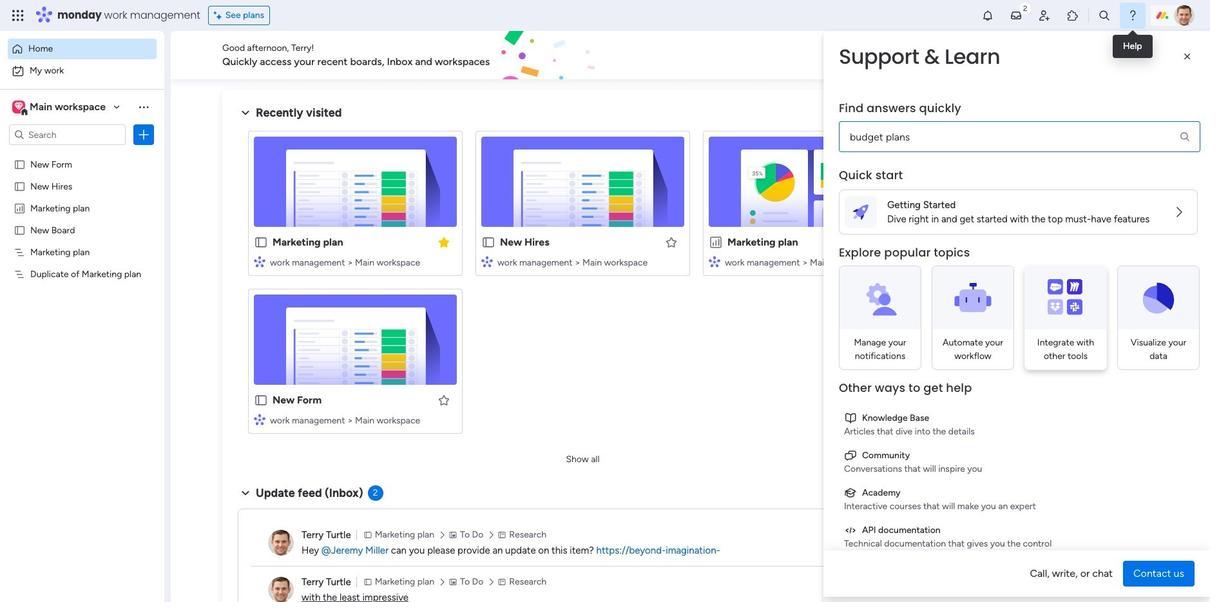 Task type: locate. For each thing, give the bounding box(es) containing it.
options image
[[137, 128, 150, 141]]

quick search results list box
[[238, 121, 928, 449]]

link container element
[[844, 411, 1193, 425], [844, 449, 1193, 462], [844, 486, 1193, 500], [844, 523, 1193, 537]]

search everything image
[[1098, 9, 1111, 22]]

0 vertical spatial public board image
[[14, 158, 26, 170]]

1 check circle image from the top
[[978, 121, 987, 131]]

1 horizontal spatial add to favorites image
[[665, 236, 678, 248]]

1 link container element from the top
[[844, 411, 1193, 425]]

add to favorites image
[[665, 236, 678, 248], [893, 236, 906, 248], [438, 394, 451, 406]]

public board image inside quick search results list box
[[482, 235, 496, 249]]

2 check circle image from the top
[[978, 137, 987, 147]]

list box
[[0, 151, 164, 459]]

How can we help? search field
[[839, 121, 1201, 152]]

0 vertical spatial check circle image
[[978, 121, 987, 131]]

2 vertical spatial terry turtle image
[[268, 577, 294, 602]]

0 vertical spatial option
[[8, 39, 157, 59]]

public board image
[[14, 158, 26, 170], [14, 180, 26, 192], [482, 235, 496, 249]]

circle o image
[[978, 187, 987, 196]]

1 vertical spatial terry turtle image
[[268, 530, 294, 556]]

1 horizontal spatial public dashboard image
[[709, 235, 723, 249]]

2 vertical spatial option
[[0, 152, 164, 155]]

public dashboard image
[[14, 202, 26, 214], [709, 235, 723, 249]]

check circle image
[[978, 121, 987, 131], [978, 137, 987, 147]]

terry turtle image
[[1174, 5, 1195, 26], [268, 530, 294, 556], [268, 577, 294, 602]]

2 horizontal spatial add to favorites image
[[893, 236, 906, 248]]

see plans image
[[214, 8, 225, 23]]

1 vertical spatial check circle image
[[978, 137, 987, 147]]

update feed image
[[1010, 9, 1023, 22]]

0 vertical spatial public dashboard image
[[14, 202, 26, 214]]

select product image
[[12, 9, 24, 22]]

0 horizontal spatial public dashboard image
[[14, 202, 26, 214]]

public board image
[[14, 224, 26, 236], [254, 235, 268, 249], [254, 393, 268, 407]]

1 vertical spatial public board image
[[14, 180, 26, 192]]

workspace selection element
[[12, 99, 108, 116]]

workspace image
[[12, 100, 25, 114], [14, 100, 23, 114]]

2 vertical spatial public board image
[[482, 235, 496, 249]]

option
[[8, 39, 157, 59], [8, 61, 157, 81], [0, 152, 164, 155]]

search container element
[[839, 101, 1201, 152]]



Task type: vqa. For each thing, say whether or not it's contained in the screenshot.
Tab List
no



Task type: describe. For each thing, give the bounding box(es) containing it.
extra links container element
[[839, 406, 1198, 556]]

1 vertical spatial public dashboard image
[[709, 235, 723, 249]]

workspace options image
[[137, 100, 150, 113]]

help image
[[1127, 9, 1140, 22]]

v2 user feedback image
[[970, 48, 979, 62]]

templates image image
[[971, 259, 1141, 348]]

close recently visited image
[[238, 105, 253, 121]]

1 vertical spatial option
[[8, 61, 157, 81]]

2 workspace image from the left
[[14, 100, 23, 114]]

close update feed (inbox) image
[[238, 485, 253, 501]]

help center element
[[959, 532, 1153, 583]]

Search in workspace field
[[27, 127, 108, 142]]

2 element
[[368, 485, 383, 501]]

4 link container element from the top
[[844, 523, 1193, 537]]

remove from favorites image
[[438, 236, 451, 248]]

getting started logo image
[[853, 204, 869, 220]]

monday marketplace image
[[1067, 9, 1080, 22]]

invite members image
[[1038, 9, 1051, 22]]

1 workspace image from the left
[[12, 100, 25, 114]]

notifications image
[[982, 9, 995, 22]]

2 image
[[1020, 1, 1031, 15]]

3 link container element from the top
[[844, 486, 1193, 500]]

header element
[[824, 31, 1211, 168]]

0 vertical spatial terry turtle image
[[1174, 5, 1195, 26]]

getting started element
[[959, 470, 1153, 521]]

2 link container element from the top
[[844, 449, 1193, 462]]

0 horizontal spatial add to favorites image
[[438, 394, 451, 406]]



